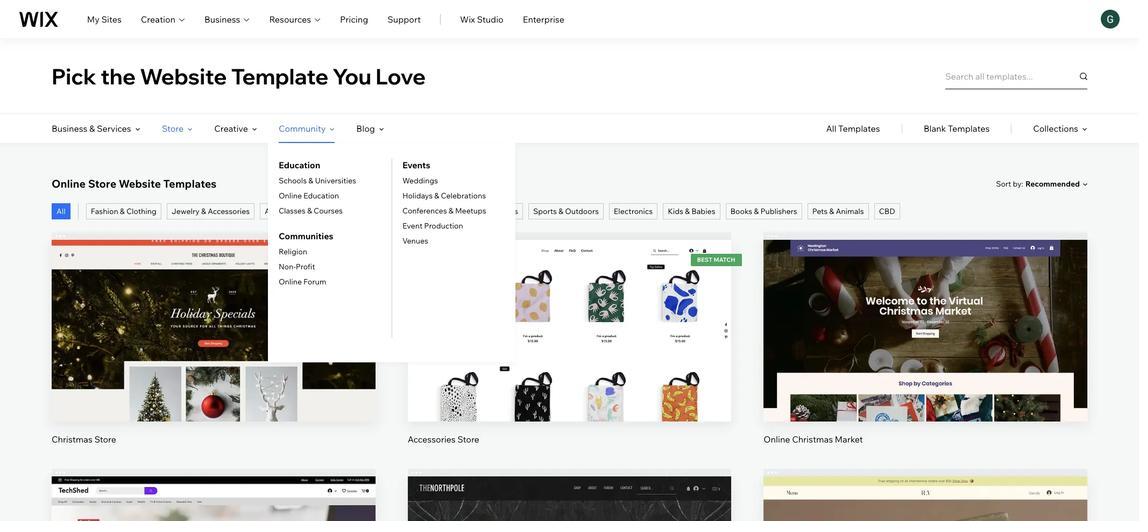 Task type: locate. For each thing, give the bounding box(es) containing it.
& for food & drinks
[[489, 207, 494, 216]]

accessories inside group
[[408, 434, 456, 445]]

1 horizontal spatial view
[[916, 346, 936, 357]]

& right pets
[[829, 207, 834, 216]]

0 horizontal spatial accessories
[[208, 207, 250, 216]]

1 horizontal spatial all
[[826, 123, 836, 134]]

0 vertical spatial business
[[204, 14, 240, 24]]

website for the
[[140, 63, 227, 90]]

view button inside online christmas market group
[[900, 339, 951, 364]]

0 horizontal spatial view
[[204, 346, 223, 357]]

business button
[[204, 13, 250, 26]]

0 horizontal spatial business
[[52, 123, 87, 134]]

1 horizontal spatial edit button
[[900, 302, 951, 328]]

production
[[424, 221, 463, 231]]

0 horizontal spatial edit
[[205, 310, 222, 320]]

2 edit from the left
[[917, 310, 934, 320]]

drinks
[[496, 207, 518, 216]]

& for books & publishers
[[754, 207, 759, 216]]

event
[[402, 221, 423, 231]]

1 view from the left
[[204, 346, 223, 357]]

support link
[[388, 13, 421, 26]]

edit button
[[188, 302, 239, 328], [900, 302, 951, 328]]

& right jewelry
[[201, 207, 206, 216]]

wix studio link
[[460, 13, 504, 26]]

sort by:
[[996, 179, 1023, 189]]

edit inside christmas store group
[[205, 310, 222, 320]]

education schools & universities online education classes & courses
[[279, 160, 356, 216]]

& right sports
[[559, 207, 563, 216]]

1 vertical spatial accessories
[[408, 434, 456, 445]]

1 edit button from the left
[[188, 302, 239, 328]]

templates for blank templates
[[948, 123, 990, 134]]

1 horizontal spatial business
[[204, 14, 240, 24]]

1 horizontal spatial view button
[[900, 339, 951, 364]]

& left decor
[[347, 207, 352, 216]]

education up the schools
[[279, 160, 320, 171]]

view button
[[188, 339, 239, 364], [900, 339, 951, 364]]

store for accessories store
[[458, 434, 479, 445]]

business for business & services
[[52, 123, 87, 134]]

books & publishers
[[730, 207, 797, 216]]

& for fashion & clothing
[[120, 207, 125, 216]]

christmas store group
[[52, 232, 375, 446]]

& right food
[[489, 207, 494, 216]]

cbd link
[[874, 203, 900, 220]]

view inside christmas store group
[[204, 346, 223, 357]]

& for home & decor
[[347, 207, 352, 216]]

creative
[[214, 123, 248, 134]]

0 horizontal spatial christmas
[[52, 434, 92, 445]]

online store website templates - electronics store image
[[52, 477, 375, 521]]

& left services
[[89, 123, 95, 134]]

templates
[[838, 123, 880, 134], [948, 123, 990, 134], [163, 177, 217, 190]]

blank
[[924, 123, 946, 134]]

website for store
[[119, 177, 161, 190]]

& up 'wellness' on the left of page
[[434, 191, 439, 201]]

edit button for online christmas market
[[900, 302, 951, 328]]

1 horizontal spatial templates
[[838, 123, 880, 134]]

all inside generic categories element
[[826, 123, 836, 134]]

online inside communities religion non-profit online forum
[[279, 277, 302, 287]]

edit button inside online christmas market group
[[900, 302, 951, 328]]

forum
[[304, 277, 326, 287]]

1 vertical spatial business
[[52, 123, 87, 134]]

2 view from the left
[[916, 346, 936, 357]]

pricing
[[340, 14, 368, 24]]

&
[[89, 123, 95, 134], [308, 176, 313, 186], [434, 191, 439, 201], [307, 206, 312, 216], [449, 206, 453, 216], [120, 207, 125, 216], [201, 207, 206, 216], [281, 207, 286, 216], [347, 207, 352, 216], [417, 207, 421, 216], [489, 207, 494, 216], [559, 207, 563, 216], [685, 207, 690, 216], [754, 207, 759, 216], [829, 207, 834, 216]]

jewelry & accessories link
[[167, 203, 255, 220]]

services
[[97, 123, 131, 134]]

fashion
[[91, 207, 118, 216]]

view button for christmas store
[[188, 339, 239, 364]]

communities religion non-profit online forum
[[279, 231, 333, 287]]

2 horizontal spatial templates
[[948, 123, 990, 134]]

collections
[[1033, 123, 1078, 134]]

non-
[[279, 262, 296, 272]]

online store website templates - online christmas market image
[[764, 240, 1087, 422]]

fashion & clothing link
[[86, 203, 161, 220]]

edit inside online christmas market group
[[917, 310, 934, 320]]

arts & crafts link
[[260, 203, 314, 220]]

online christmas market
[[764, 434, 863, 445]]

resources
[[269, 14, 311, 24]]

2 edit button from the left
[[900, 302, 951, 328]]

0 horizontal spatial view button
[[188, 339, 239, 364]]

online education link
[[279, 191, 339, 201]]

website
[[140, 63, 227, 90], [119, 177, 161, 190]]

electronics link
[[609, 203, 658, 220]]

edit
[[205, 310, 222, 320], [917, 310, 934, 320]]

food
[[470, 207, 487, 216]]

0 vertical spatial all
[[826, 123, 836, 134]]

2 view button from the left
[[900, 339, 951, 364]]

1 vertical spatial website
[[119, 177, 161, 190]]

& right arts
[[281, 207, 286, 216]]

1 horizontal spatial accessories
[[408, 434, 456, 445]]

sites
[[101, 14, 121, 24]]

home & decor
[[324, 207, 375, 216]]

& down holidays
[[417, 207, 421, 216]]

creation button
[[141, 13, 185, 26]]

0 horizontal spatial all
[[56, 207, 66, 216]]

communities link
[[279, 230, 333, 243]]

all templates link
[[826, 114, 880, 143]]

business inside dropdown button
[[204, 14, 240, 24]]

sort
[[996, 179, 1011, 189]]

0 vertical spatial website
[[140, 63, 227, 90]]

view button inside christmas store group
[[188, 339, 239, 364]]

my sites link
[[87, 13, 121, 26]]

clothing
[[126, 207, 156, 216]]

0 vertical spatial accessories
[[208, 207, 250, 216]]

view for online christmas market
[[916, 346, 936, 357]]

recommended
[[1026, 179, 1080, 189]]

home & decor link
[[319, 203, 380, 220]]

all for all
[[56, 207, 66, 216]]

online store website templates
[[52, 177, 217, 190]]

view inside online christmas market group
[[916, 346, 936, 357]]

christmas store
[[52, 434, 116, 445]]

arts
[[265, 207, 279, 216]]

all
[[826, 123, 836, 134], [56, 207, 66, 216]]

education
[[279, 160, 320, 171], [304, 191, 339, 201]]

& for kids & babies
[[685, 207, 690, 216]]

my
[[87, 14, 99, 24]]

beauty & wellness link
[[385, 203, 459, 220]]

2 christmas from the left
[[792, 434, 833, 445]]

jewelry & accessories
[[171, 207, 250, 216]]

accessories store group
[[408, 232, 731, 446]]

classes
[[279, 206, 305, 216]]

& right kids
[[685, 207, 690, 216]]

decor
[[354, 207, 375, 216]]

0 horizontal spatial edit button
[[188, 302, 239, 328]]

babies
[[692, 207, 715, 216]]

None search field
[[945, 63, 1087, 89]]

animals
[[836, 207, 864, 216]]

& for arts & crafts
[[281, 207, 286, 216]]

holidays
[[402, 191, 433, 201]]

1 vertical spatial all
[[56, 207, 66, 216]]

1 edit from the left
[[205, 310, 222, 320]]

1 horizontal spatial edit
[[917, 310, 934, 320]]

religion
[[279, 247, 307, 257]]

electronics
[[614, 207, 653, 216]]

accessories
[[208, 207, 250, 216], [408, 434, 456, 445]]

sports & outdoors
[[533, 207, 599, 216]]

1 horizontal spatial christmas
[[792, 434, 833, 445]]

resources button
[[269, 13, 321, 26]]

courses
[[314, 206, 343, 216]]

view for christmas store
[[204, 346, 223, 357]]

religion link
[[279, 247, 307, 257]]

jewelry
[[171, 207, 200, 216]]

& right fashion
[[120, 207, 125, 216]]

store
[[162, 123, 184, 134], [88, 177, 116, 190], [94, 434, 116, 445], [458, 434, 479, 445]]

meetups
[[455, 206, 486, 216]]

education link
[[279, 159, 320, 172]]

wix
[[460, 14, 475, 24]]

food & drinks link
[[465, 203, 523, 220]]

& for pets & animals
[[829, 207, 834, 216]]

my sites
[[87, 14, 121, 24]]

& for sports & outdoors
[[559, 207, 563, 216]]

edit button inside christmas store group
[[188, 302, 239, 328]]

& for beauty & wellness
[[417, 207, 421, 216]]

business inside categories by subject element
[[52, 123, 87, 134]]

1 christmas from the left
[[52, 434, 92, 445]]

education down schools & universities link
[[304, 191, 339, 201]]

1 vertical spatial education
[[304, 191, 339, 201]]

& right the books
[[754, 207, 759, 216]]

business for business
[[204, 14, 240, 24]]

0 horizontal spatial templates
[[163, 177, 217, 190]]

sports
[[533, 207, 557, 216]]

kids & babies
[[668, 207, 715, 216]]

view button for online christmas market
[[900, 339, 951, 364]]

1 view button from the left
[[188, 339, 239, 364]]



Task type: describe. For each thing, give the bounding box(es) containing it.
enterprise link
[[523, 13, 564, 26]]

crafts
[[288, 207, 309, 216]]

event production link
[[402, 221, 463, 231]]

non-profit link
[[279, 262, 315, 272]]

accessories store
[[408, 434, 479, 445]]

store for online store website templates
[[88, 177, 116, 190]]

online store website templates - home goods store image
[[764, 477, 1087, 521]]

beauty
[[390, 207, 415, 216]]

venues link
[[402, 236, 428, 246]]

home
[[324, 207, 346, 216]]

sports & outdoors link
[[528, 203, 604, 220]]

all for all templates
[[826, 123, 836, 134]]

the
[[101, 63, 136, 90]]

classes & courses link
[[279, 206, 343, 216]]

& for jewelry & accessories
[[201, 207, 206, 216]]

schools
[[279, 176, 307, 186]]

Search search field
[[945, 63, 1087, 89]]

you
[[333, 63, 371, 90]]

conferences
[[402, 206, 447, 216]]

& for business & services
[[89, 123, 95, 134]]

kids
[[668, 207, 683, 216]]

events weddings holidays & celebrations conferences & meetups event production venues
[[402, 160, 486, 246]]

market
[[835, 434, 863, 445]]

celebrations
[[441, 191, 486, 201]]

community
[[279, 123, 326, 134]]

& down holidays & celebrations link
[[449, 206, 453, 216]]

blog
[[356, 123, 375, 134]]

& up online education link on the left top of the page
[[308, 176, 313, 186]]

beauty & wellness
[[390, 207, 454, 216]]

online forum link
[[279, 277, 326, 287]]

kids & babies link
[[663, 203, 720, 220]]

store for christmas store
[[94, 434, 116, 445]]

pets & animals
[[812, 207, 864, 216]]

conferences & meetups link
[[402, 206, 486, 216]]

events
[[402, 160, 430, 171]]

outdoors
[[565, 207, 599, 216]]

all link
[[52, 203, 70, 220]]

communities
[[279, 231, 333, 242]]

generic categories element
[[826, 114, 1087, 143]]

cbd
[[879, 207, 895, 216]]

blank templates link
[[924, 114, 990, 143]]

enterprise
[[523, 14, 564, 24]]

pets
[[812, 207, 828, 216]]

wix studio
[[460, 14, 504, 24]]

pick
[[52, 63, 96, 90]]

pets & animals link
[[807, 203, 869, 220]]

edit for online christmas market
[[917, 310, 934, 320]]

edit for christmas store
[[205, 310, 222, 320]]

books & publishers link
[[726, 203, 802, 220]]

categories. use the left and right arrow keys to navigate the menu element
[[0, 114, 1139, 363]]

love
[[376, 63, 426, 90]]

publishers
[[761, 207, 797, 216]]

food & drinks
[[470, 207, 518, 216]]

fashion & clothing
[[91, 207, 156, 216]]

online store website templates - backpack store image
[[408, 477, 731, 521]]

weddings link
[[402, 176, 438, 186]]

online inside group
[[764, 434, 790, 445]]

venues
[[402, 236, 428, 246]]

arts & crafts
[[265, 207, 309, 216]]

& down online education link on the left top of the page
[[307, 206, 312, 216]]

store inside categories by subject element
[[162, 123, 184, 134]]

pricing link
[[340, 13, 368, 26]]

business & services
[[52, 123, 131, 134]]

online christmas market group
[[764, 232, 1087, 446]]

blank templates
[[924, 123, 990, 134]]

edit button for christmas store
[[188, 302, 239, 328]]

profit
[[296, 262, 315, 272]]

books
[[730, 207, 752, 216]]

online store website templates - accessories store image
[[408, 240, 731, 422]]

all templates
[[826, 123, 880, 134]]

support
[[388, 14, 421, 24]]

online store website templates - christmas store image
[[52, 240, 375, 422]]

universities
[[315, 176, 356, 186]]

wellness
[[423, 207, 454, 216]]

0 vertical spatial education
[[279, 160, 320, 171]]

weddings
[[402, 176, 438, 186]]

templates for all templates
[[838, 123, 880, 134]]

online inside education schools & universities online education classes & courses
[[279, 191, 302, 201]]

events link
[[402, 159, 430, 172]]

profile image image
[[1101, 10, 1120, 29]]

categories by subject element
[[52, 114, 515, 363]]



Task type: vqa. For each thing, say whether or not it's contained in the screenshot.
Pricing
yes



